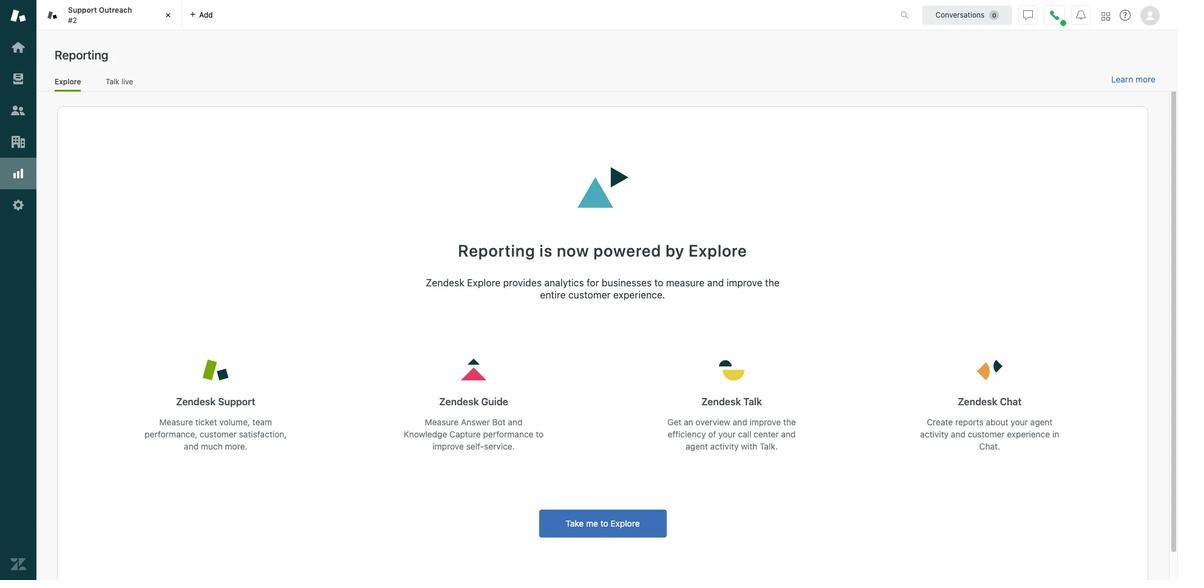 Task type: describe. For each thing, give the bounding box(es) containing it.
outreach
[[99, 6, 132, 15]]

experience.
[[614, 290, 666, 301]]

get
[[668, 418, 682, 428]]

much
[[201, 442, 223, 452]]

customers image
[[10, 103, 26, 118]]

volume,
[[220, 418, 250, 428]]

zendesk chat
[[958, 397, 1022, 408]]

of
[[709, 430, 717, 440]]

zendesk explore provides analytics for businesses to measure and improve the entire customer experience.
[[426, 278, 780, 301]]

customer inside 'zendesk explore provides analytics for businesses to measure and improve the entire customer experience.'
[[569, 290, 611, 301]]

zendesk for zendesk chat
[[958, 397, 998, 408]]

zendesk products image
[[1102, 12, 1111, 20]]

zendesk for zendesk guide
[[439, 397, 479, 408]]

agent inside get an overview and improve the efficiency of your call center and agent activity with talk.
[[686, 442, 708, 452]]

about
[[986, 418, 1009, 428]]

now
[[557, 241, 590, 261]]

self-
[[466, 442, 484, 452]]

answer
[[461, 418, 490, 428]]

call
[[738, 430, 752, 440]]

improve inside get an overview and improve the efficiency of your call center and agent activity with talk.
[[750, 418, 781, 428]]

zendesk image
[[10, 557, 26, 573]]

explore inside button
[[611, 519, 640, 529]]

to inside button
[[601, 519, 609, 529]]

in
[[1053, 430, 1060, 440]]

and inside create reports about your agent activity and customer experience in chat.
[[952, 430, 966, 440]]

capture
[[450, 430, 481, 440]]

reporting is now powered by explore
[[458, 241, 748, 261]]

talk live link
[[105, 77, 134, 90]]

customer inside create reports about your agent activity and customer experience in chat.
[[968, 430, 1005, 440]]

me
[[586, 519, 598, 529]]

support outreach #2
[[68, 6, 132, 25]]

explore right views image
[[55, 77, 81, 86]]

create reports about your agent activity and customer experience in chat.
[[921, 418, 1060, 452]]

measure for zendesk support
[[159, 418, 193, 428]]

powered
[[594, 241, 662, 261]]

zendesk support image
[[10, 8, 26, 24]]

get help image
[[1121, 10, 1131, 21]]

learn
[[1112, 74, 1134, 84]]

close image
[[162, 9, 174, 21]]

businesses
[[602, 278, 652, 289]]

guide
[[482, 397, 508, 408]]

entire
[[540, 290, 566, 301]]

overview
[[696, 418, 731, 428]]

tab containing support outreach
[[36, 0, 182, 30]]

take me to explore
[[566, 519, 640, 529]]

admin image
[[10, 197, 26, 213]]

organizations image
[[10, 134, 26, 150]]



Task type: locate. For each thing, give the bounding box(es) containing it.
reporting image
[[10, 166, 26, 182]]

by
[[666, 241, 685, 261]]

chat.
[[980, 442, 1001, 452]]

learn more
[[1112, 74, 1156, 84]]

1 vertical spatial talk
[[744, 397, 763, 408]]

conversations
[[936, 10, 985, 19]]

create
[[927, 418, 954, 428]]

0 vertical spatial the
[[766, 278, 780, 289]]

2 horizontal spatial to
[[655, 278, 664, 289]]

1 horizontal spatial reporting
[[458, 241, 536, 261]]

agent up experience
[[1031, 418, 1053, 428]]

more
[[1136, 74, 1156, 84]]

the
[[766, 278, 780, 289], [784, 418, 796, 428]]

ticket
[[195, 418, 217, 428]]

agent
[[1031, 418, 1053, 428], [686, 442, 708, 452]]

measure inside measure ticket volume, team performance, customer satisfaction, and much more.
[[159, 418, 193, 428]]

talk live
[[106, 77, 133, 86]]

0 vertical spatial activity
[[921, 430, 949, 440]]

live
[[122, 77, 133, 86]]

take
[[566, 519, 584, 529]]

1 vertical spatial the
[[784, 418, 796, 428]]

improve up "center"
[[750, 418, 781, 428]]

notifications image
[[1077, 10, 1086, 20]]

0 vertical spatial talk
[[106, 77, 119, 86]]

reporting up provides
[[458, 241, 536, 261]]

0 vertical spatial support
[[68, 6, 97, 15]]

the inside 'zendesk explore provides analytics for businesses to measure and improve the entire customer experience.'
[[766, 278, 780, 289]]

agent down efficiency
[[686, 442, 708, 452]]

zendesk for zendesk support
[[176, 397, 216, 408]]

explore link
[[55, 77, 81, 92]]

main element
[[0, 0, 36, 581]]

1 horizontal spatial the
[[784, 418, 796, 428]]

add button
[[182, 0, 220, 30]]

customer inside measure ticket volume, team performance, customer satisfaction, and much more.
[[200, 430, 237, 440]]

with
[[741, 442, 758, 452]]

support
[[68, 6, 97, 15], [218, 397, 255, 408]]

1 horizontal spatial customer
[[569, 290, 611, 301]]

conversations button
[[923, 5, 1013, 25]]

reporting
[[55, 48, 108, 62], [458, 241, 536, 261]]

1 measure from the left
[[159, 418, 193, 428]]

zendesk
[[426, 278, 465, 289], [176, 397, 216, 408], [439, 397, 479, 408], [702, 397, 742, 408], [958, 397, 998, 408]]

performance,
[[145, 430, 198, 440]]

add
[[199, 10, 213, 19]]

measure for zendesk guide
[[425, 418, 459, 428]]

1 vertical spatial to
[[536, 430, 544, 440]]

customer up much
[[200, 430, 237, 440]]

improve inside measure answer bot and knowledge capture performance to improve self-service.
[[433, 442, 464, 452]]

0 horizontal spatial the
[[766, 278, 780, 289]]

0 horizontal spatial measure
[[159, 418, 193, 428]]

reporting up the explore "link"
[[55, 48, 108, 62]]

to right me
[[601, 519, 609, 529]]

0 vertical spatial reporting
[[55, 48, 108, 62]]

and down reports
[[952, 430, 966, 440]]

explore
[[55, 77, 81, 86], [689, 241, 748, 261], [467, 278, 501, 289], [611, 519, 640, 529]]

to inside 'zendesk explore provides analytics for businesses to measure and improve the entire customer experience.'
[[655, 278, 664, 289]]

your up experience
[[1011, 418, 1029, 428]]

agent inside create reports about your agent activity and customer experience in chat.
[[1031, 418, 1053, 428]]

team
[[253, 418, 272, 428]]

talk
[[106, 77, 119, 86], [744, 397, 763, 408]]

efficiency
[[668, 430, 706, 440]]

1 horizontal spatial measure
[[425, 418, 459, 428]]

1 horizontal spatial support
[[218, 397, 255, 408]]

measure answer bot and knowledge capture performance to improve self-service.
[[404, 418, 544, 452]]

0 vertical spatial your
[[1011, 418, 1029, 428]]

performance
[[483, 430, 534, 440]]

and up 'call'
[[733, 418, 748, 428]]

button displays agent's chat status as invisible. image
[[1024, 10, 1034, 20]]

get started image
[[10, 39, 26, 55]]

0 vertical spatial agent
[[1031, 418, 1053, 428]]

knowledge
[[404, 430, 447, 440]]

your right of
[[719, 430, 736, 440]]

zendesk for zendesk talk
[[702, 397, 742, 408]]

learn more link
[[1112, 74, 1156, 85]]

improve inside 'zendesk explore provides analytics for businesses to measure and improve the entire customer experience.'
[[727, 278, 763, 289]]

support up volume,
[[218, 397, 255, 408]]

views image
[[10, 71, 26, 87]]

activity down of
[[711, 442, 739, 452]]

measure ticket volume, team performance, customer satisfaction, and much more.
[[145, 418, 287, 452]]

1 vertical spatial your
[[719, 430, 736, 440]]

and inside measure ticket volume, team performance, customer satisfaction, and much more.
[[184, 442, 199, 452]]

activity down create
[[921, 430, 949, 440]]

provides
[[504, 278, 542, 289]]

2 measure from the left
[[425, 418, 459, 428]]

to
[[655, 278, 664, 289], [536, 430, 544, 440], [601, 519, 609, 529]]

1 vertical spatial improve
[[750, 418, 781, 428]]

zendesk support
[[176, 397, 255, 408]]

satisfaction,
[[239, 430, 287, 440]]

is
[[540, 241, 553, 261]]

improve down capture
[[433, 442, 464, 452]]

1 vertical spatial support
[[218, 397, 255, 408]]

to inside measure answer bot and knowledge capture performance to improve self-service.
[[536, 430, 544, 440]]

0 horizontal spatial support
[[68, 6, 97, 15]]

talk.
[[760, 442, 778, 452]]

bot
[[492, 418, 506, 428]]

1 vertical spatial activity
[[711, 442, 739, 452]]

explore left provides
[[467, 278, 501, 289]]

get an overview and improve the efficiency of your call center and agent activity with talk.
[[668, 418, 796, 452]]

2 vertical spatial to
[[601, 519, 609, 529]]

measure
[[667, 278, 705, 289]]

explore inside 'zendesk explore provides analytics for businesses to measure and improve the entire customer experience.'
[[467, 278, 501, 289]]

0 horizontal spatial activity
[[711, 442, 739, 452]]

support up "#2"
[[68, 6, 97, 15]]

activity inside get an overview and improve the efficiency of your call center and agent activity with talk.
[[711, 442, 739, 452]]

more.
[[225, 442, 248, 452]]

zendesk talk
[[702, 397, 763, 408]]

0 horizontal spatial talk
[[106, 77, 119, 86]]

reporting for reporting is now powered by explore
[[458, 241, 536, 261]]

and right measure
[[708, 278, 724, 289]]

zendesk for zendesk explore provides analytics for businesses to measure and improve the entire customer experience.
[[426, 278, 465, 289]]

explore right the by
[[689, 241, 748, 261]]

and inside measure answer bot and knowledge capture performance to improve self-service.
[[508, 418, 523, 428]]

2 vertical spatial improve
[[433, 442, 464, 452]]

tab
[[36, 0, 182, 30]]

center
[[754, 430, 779, 440]]

improve
[[727, 278, 763, 289], [750, 418, 781, 428], [433, 442, 464, 452]]

improve right measure
[[727, 278, 763, 289]]

your inside create reports about your agent activity and customer experience in chat.
[[1011, 418, 1029, 428]]

your inside get an overview and improve the efficiency of your call center and agent activity with talk.
[[719, 430, 736, 440]]

0 horizontal spatial customer
[[200, 430, 237, 440]]

customer down for
[[569, 290, 611, 301]]

for
[[587, 278, 600, 289]]

customer up 'chat.'
[[968, 430, 1005, 440]]

#2
[[68, 15, 77, 25]]

experience
[[1008, 430, 1051, 440]]

explore right me
[[611, 519, 640, 529]]

activity inside create reports about your agent activity and customer experience in chat.
[[921, 430, 949, 440]]

and left much
[[184, 442, 199, 452]]

0 vertical spatial improve
[[727, 278, 763, 289]]

1 horizontal spatial activity
[[921, 430, 949, 440]]

customer
[[569, 290, 611, 301], [200, 430, 237, 440], [968, 430, 1005, 440]]

to up experience. at the right
[[655, 278, 664, 289]]

an
[[684, 418, 694, 428]]

measure up performance,
[[159, 418, 193, 428]]

reports
[[956, 418, 984, 428]]

0 horizontal spatial agent
[[686, 442, 708, 452]]

1 horizontal spatial agent
[[1031, 418, 1053, 428]]

support inside support outreach #2
[[68, 6, 97, 15]]

and inside 'zendesk explore provides analytics for businesses to measure and improve the entire customer experience.'
[[708, 278, 724, 289]]

and
[[708, 278, 724, 289], [508, 418, 523, 428], [733, 418, 748, 428], [782, 430, 796, 440], [952, 430, 966, 440], [184, 442, 199, 452]]

talk left the live
[[106, 77, 119, 86]]

and up 'performance'
[[508, 418, 523, 428]]

1 horizontal spatial talk
[[744, 397, 763, 408]]

0 horizontal spatial your
[[719, 430, 736, 440]]

1 horizontal spatial your
[[1011, 418, 1029, 428]]

0 horizontal spatial to
[[536, 430, 544, 440]]

and right "center"
[[782, 430, 796, 440]]

measure up knowledge
[[425, 418, 459, 428]]

1 vertical spatial agent
[[686, 442, 708, 452]]

zendesk guide
[[439, 397, 508, 408]]

reporting for reporting
[[55, 48, 108, 62]]

1 horizontal spatial to
[[601, 519, 609, 529]]

service.
[[484, 442, 515, 452]]

2 horizontal spatial customer
[[968, 430, 1005, 440]]

measure inside measure answer bot and knowledge capture performance to improve self-service.
[[425, 418, 459, 428]]

analytics
[[545, 278, 584, 289]]

activity
[[921, 430, 949, 440], [711, 442, 739, 452]]

1 vertical spatial reporting
[[458, 241, 536, 261]]

talk up 'call'
[[744, 397, 763, 408]]

zendesk inside 'zendesk explore provides analytics for businesses to measure and improve the entire customer experience.'
[[426, 278, 465, 289]]

tabs tab list
[[36, 0, 888, 30]]

to right 'performance'
[[536, 430, 544, 440]]

the inside get an overview and improve the efficiency of your call center and agent activity with talk.
[[784, 418, 796, 428]]

0 vertical spatial to
[[655, 278, 664, 289]]

your
[[1011, 418, 1029, 428], [719, 430, 736, 440]]

0 horizontal spatial reporting
[[55, 48, 108, 62]]

chat
[[1001, 397, 1022, 408]]

measure
[[159, 418, 193, 428], [425, 418, 459, 428]]

take me to explore button
[[539, 510, 667, 538]]



Task type: vqa. For each thing, say whether or not it's contained in the screenshot.
View in Explore
no



